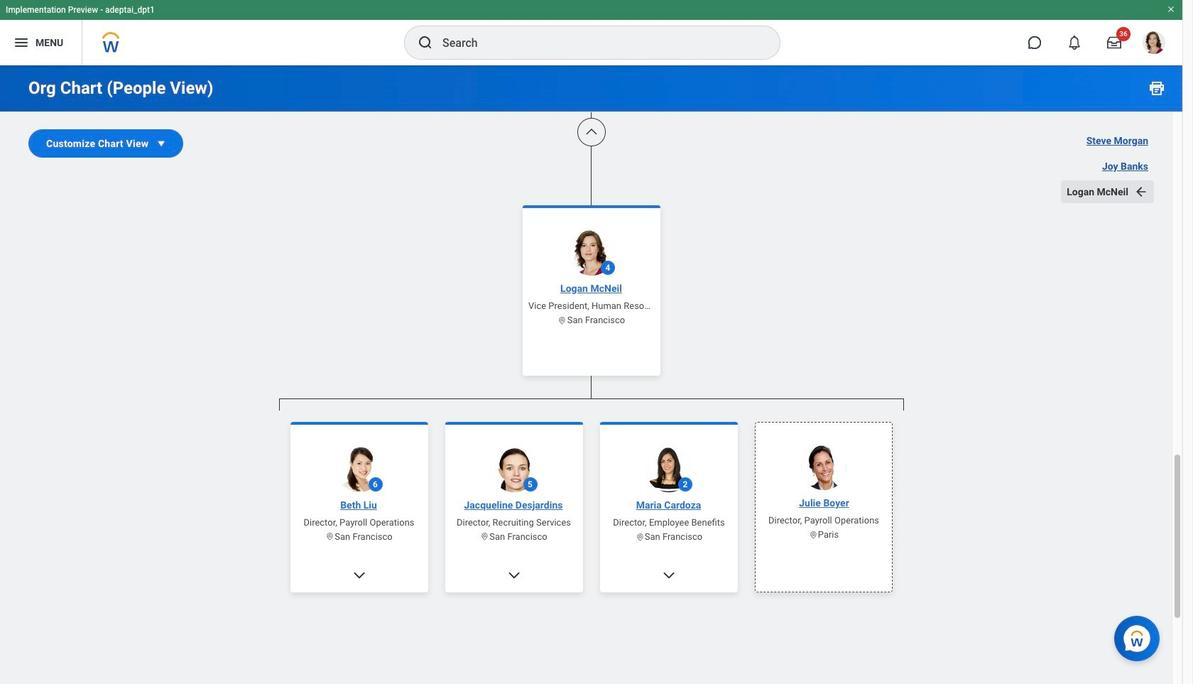 Task type: vqa. For each thing, say whether or not it's contained in the screenshot.
in
no



Task type: describe. For each thing, give the bounding box(es) containing it.
search image
[[417, 34, 434, 51]]

notifications large image
[[1068, 36, 1082, 50]]

justify image
[[13, 34, 30, 51]]

chevron down image
[[662, 568, 676, 582]]

logan mcneil, logan mcneil, 4 direct reports element
[[279, 410, 904, 684]]

1 vertical spatial location image
[[635, 532, 644, 541]]

close environment banner image
[[1167, 5, 1176, 13]]

profile logan mcneil image
[[1143, 31, 1166, 57]]



Task type: locate. For each thing, give the bounding box(es) containing it.
chevron down image
[[352, 568, 366, 582], [507, 568, 521, 582]]

0 vertical spatial location image
[[558, 315, 567, 325]]

2 horizontal spatial location image
[[809, 530, 818, 539]]

0 horizontal spatial location image
[[326, 532, 335, 541]]

0 horizontal spatial chevron down image
[[352, 568, 366, 582]]

chevron up image
[[584, 125, 598, 139]]

inbox large image
[[1107, 36, 1122, 50]]

caret down image
[[154, 136, 169, 151]]

1 horizontal spatial location image
[[635, 532, 644, 541]]

Search Workday  search field
[[443, 27, 751, 58]]

2 chevron down image from the left
[[507, 568, 521, 582]]

chevron down image for location icon to the middle
[[507, 568, 521, 582]]

1 horizontal spatial location image
[[480, 532, 490, 541]]

1 chevron down image from the left
[[352, 568, 366, 582]]

banner
[[0, 0, 1183, 65]]

arrow left image
[[1134, 185, 1149, 199]]

0 horizontal spatial location image
[[558, 315, 567, 325]]

main content
[[0, 0, 1183, 684]]

location image
[[809, 530, 818, 539], [326, 532, 335, 541], [480, 532, 490, 541]]

1 horizontal spatial chevron down image
[[507, 568, 521, 582]]

location image
[[558, 315, 567, 325], [635, 532, 644, 541]]

print org chart image
[[1149, 80, 1166, 97]]

chevron down image for the left location icon
[[352, 568, 366, 582]]



